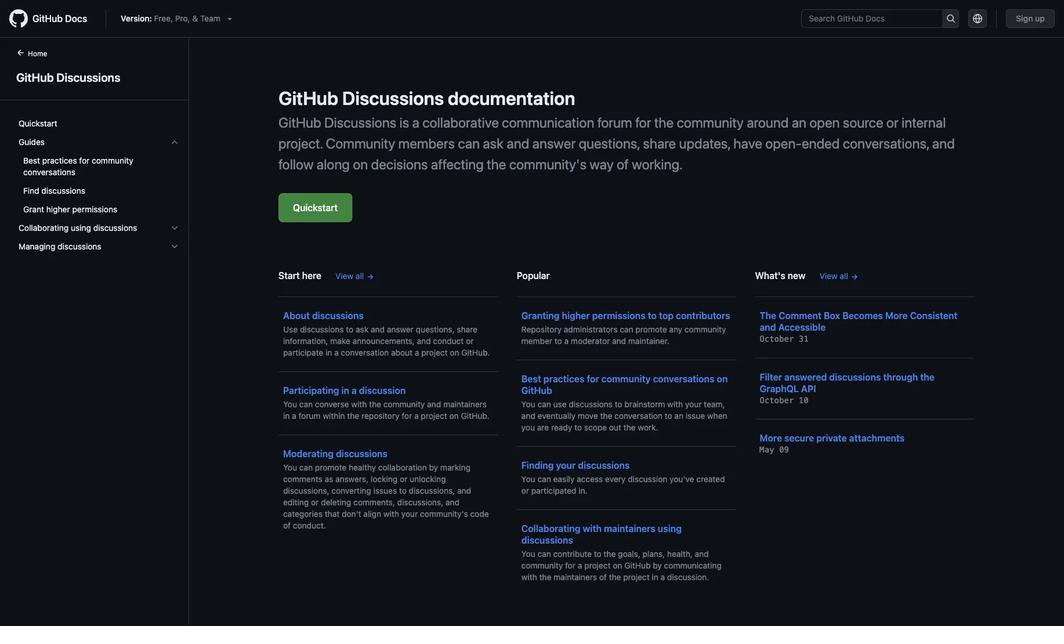 Task type: vqa. For each thing, say whether or not it's contained in the screenshot.
repositories to the top
no



Task type: locate. For each thing, give the bounding box(es) containing it.
is
[[399, 114, 409, 131]]

can inside the granting higher permissions to top contributors repository administrators can promote any community member to a moderator and maintainer.
[[620, 325, 633, 334]]

1 vertical spatial permissions
[[592, 310, 646, 321]]

can left use
[[538, 399, 551, 409]]

community's
[[509, 156, 587, 172], [420, 509, 468, 519]]

you inside the participating in a discussion you can converse with the community and maintainers in a forum within the repository for a project on github.
[[283, 399, 297, 409]]

1 view from the left
[[335, 271, 353, 281]]

0 vertical spatial using
[[71, 223, 91, 233]]

0 vertical spatial october
[[760, 334, 794, 344]]

discussions up community
[[324, 114, 396, 131]]

of
[[617, 156, 629, 172], [283, 521, 291, 530], [599, 572, 607, 582]]

1 guides element from the top
[[9, 133, 189, 219]]

1 horizontal spatial view all link
[[820, 270, 858, 282]]

None search field
[[801, 9, 959, 28]]

plans,
[[643, 549, 665, 559]]

popular
[[517, 270, 550, 281]]

find
[[23, 186, 39, 196]]

answered
[[784, 371, 827, 382]]

1 vertical spatial practices
[[544, 373, 584, 384]]

about
[[283, 310, 310, 321]]

permissions down find discussions "link"
[[72, 205, 117, 214]]

1 horizontal spatial practices
[[544, 373, 584, 384]]

more right becomes
[[885, 310, 908, 321]]

discussions up make
[[312, 310, 364, 321]]

by up the unlocking
[[429, 463, 438, 472]]

2 all from the left
[[840, 271, 848, 281]]

0 vertical spatial share
[[643, 135, 676, 151]]

a right is
[[412, 114, 419, 131]]

0 horizontal spatial view
[[335, 271, 353, 281]]

any
[[669, 325, 682, 334]]

discussions inside "link"
[[41, 186, 85, 196]]

questions, up 'conduct' at the bottom left
[[416, 325, 455, 334]]

0 vertical spatial forum
[[597, 114, 632, 131]]

sc 9kayk9 0 image inside collaborating using discussions 'dropdown button'
[[170, 223, 179, 233]]

discussions inside moderating discussions you can promote healthy collaboration by marking comments as answers, locking or unlocking discussions, converting issues to discussions, and editing or deleting comments, discussions, and categories that don't align with your community's code of conduct.
[[336, 448, 388, 459]]

2 october from the top
[[760, 395, 794, 405]]

0 horizontal spatial view all link
[[335, 270, 374, 282]]

1 vertical spatial share
[[457, 325, 478, 334]]

conversations for best practices for community conversations
[[23, 167, 75, 177]]

a inside github discussions documentation github discussions is a collaborative communication forum for the community around an open source or internal project. community members can ask and answer questions, share updates, have open-ended conversations, and follow along on decisions affecting the community's way of working.
[[412, 114, 419, 131]]

within
[[323, 411, 345, 421]]

best down member
[[521, 373, 541, 384]]

view all link for what's new
[[820, 270, 858, 282]]

conversations inside 'best practices for community conversations on github you can use discussions to brainstorm with your team, and eventually move the conversation to an issue when you are ready to scope out the work.'
[[653, 373, 715, 384]]

your right 'align'
[[401, 509, 418, 519]]

all for comment
[[840, 271, 848, 281]]

collaborating inside collaborating with maintainers using discussions you can contribute to the goals, plans, health, and community for a project on github by communicating with the maintainers of the project in a discussion.
[[521, 523, 581, 534]]

all up box
[[840, 271, 848, 281]]

an left open
[[792, 114, 807, 131]]

community down guides dropdown button
[[92, 156, 133, 165]]

collaborating
[[19, 223, 69, 233], [521, 523, 581, 534]]

collaboration
[[378, 463, 427, 472]]

discussions up is
[[342, 87, 444, 109]]

on inside collaborating with maintainers using discussions you can contribute to the goals, plans, health, and community for a project on github by communicating with the maintainers of the project in a discussion.
[[613, 561, 622, 570]]

can down participating at the bottom left of page
[[299, 399, 313, 409]]

view all link right here
[[335, 270, 374, 282]]

github docs link
[[9, 9, 96, 28]]

to left top
[[648, 310, 657, 321]]

on down 'conduct' at the bottom left
[[450, 348, 459, 357]]

answer inside github discussions documentation github discussions is a collaborative communication forum for the community around an open source or internal project. community members can ask and answer questions, share updates, have open-ended conversations, and follow along on decisions affecting the community's way of working.
[[532, 135, 576, 151]]

1 vertical spatial sc 9kayk9 0 image
[[170, 223, 179, 233]]

best inside 'best practices for community conversations on github you can use discussions to brainstorm with your team, and eventually move the conversation to an issue when you are ready to scope out the work.'
[[521, 373, 541, 384]]

affecting
[[431, 156, 484, 172]]

1 vertical spatial discussion
[[628, 474, 667, 484]]

collaborating with maintainers using discussions you can contribute to the goals, plans, health, and community for a project on github by communicating with the maintainers of the project in a discussion.
[[521, 523, 722, 582]]

1 vertical spatial collaborating
[[521, 523, 581, 534]]

may 09 element
[[760, 445, 789, 455]]

higher for granting
[[562, 310, 590, 321]]

may
[[760, 445, 774, 455]]

promote up maintainer.
[[636, 325, 667, 334]]

the inside filter answered discussions through the graphql api october 10
[[920, 371, 935, 382]]

community inside github discussions documentation github discussions is a collaborative communication forum for the community around an open source or internal project. community members can ask and answer questions, share updates, have open-ended conversations, and follow along on decisions affecting the community's way of working.
[[677, 114, 744, 131]]

0 vertical spatial quickstart link
[[14, 114, 184, 133]]

practices up the find discussions
[[42, 156, 77, 165]]

don't
[[342, 509, 361, 519]]

2 vertical spatial sc 9kayk9 0 image
[[170, 242, 179, 251]]

october down graphql
[[760, 395, 794, 405]]

1 vertical spatial october
[[760, 395, 794, 405]]

conversations up issue
[[653, 373, 715, 384]]

0 vertical spatial quickstart
[[19, 119, 57, 128]]

0 horizontal spatial an
[[674, 411, 684, 421]]

all
[[356, 271, 364, 281], [840, 271, 848, 281]]

october 31 element
[[760, 334, 809, 344]]

can inside finding your discussions you can easily access every discussion you've created or participated in.
[[538, 474, 551, 484]]

work.
[[638, 423, 658, 432]]

1 vertical spatial an
[[674, 411, 684, 421]]

0 vertical spatial conversations
[[23, 167, 75, 177]]

0 horizontal spatial discussion
[[359, 385, 406, 396]]

2 horizontal spatial of
[[617, 156, 629, 172]]

1 horizontal spatial answer
[[532, 135, 576, 151]]

2 vertical spatial your
[[401, 509, 418, 519]]

0 horizontal spatial conversation
[[341, 348, 389, 357]]

discussion
[[359, 385, 406, 396], [628, 474, 667, 484]]

answer down communication on the top of the page
[[532, 135, 576, 151]]

view all for what's new
[[820, 271, 848, 281]]

practices inside 'best practices for community conversations on github you can use discussions to brainstorm with your team, and eventually move the conversation to an issue when you are ready to scope out the work.'
[[544, 373, 584, 384]]

view right new on the top right of page
[[820, 271, 838, 281]]

you up you
[[521, 399, 535, 409]]

0 horizontal spatial permissions
[[72, 205, 117, 214]]

0 vertical spatial ask
[[483, 135, 504, 151]]

0 horizontal spatial questions,
[[416, 325, 455, 334]]

on up the marking
[[449, 411, 459, 421]]

way
[[590, 156, 614, 172]]

1 horizontal spatial an
[[792, 114, 807, 131]]

you've
[[670, 474, 694, 484]]

community's inside github discussions documentation github discussions is a collaborative communication forum for the community around an open source or internal project. community members can ask and answer questions, share updates, have open-ended conversations, and follow along on decisions affecting the community's way of working.
[[509, 156, 587, 172]]

or right 'conduct' at the bottom left
[[466, 336, 474, 346]]

for down guides dropdown button
[[79, 156, 90, 165]]

0 vertical spatial answer
[[532, 135, 576, 151]]

0 horizontal spatial using
[[71, 223, 91, 233]]

top
[[659, 310, 674, 321]]

collaborative
[[422, 114, 499, 131]]

for up working.
[[635, 114, 651, 131]]

1 horizontal spatial forum
[[597, 114, 632, 131]]

in
[[325, 348, 332, 357], [341, 385, 349, 396], [283, 411, 290, 421], [652, 572, 658, 582]]

on inside about discussions use discussions to ask and answer questions, share information, make announcements, and conduct or participate in a conversation about a project on github.
[[450, 348, 459, 357]]

discussions inside dropdown button
[[58, 242, 101, 251]]

your up easily
[[556, 460, 576, 471]]

1 horizontal spatial quickstart link
[[279, 193, 352, 222]]

1 horizontal spatial quickstart
[[293, 202, 338, 213]]

what's
[[755, 270, 785, 281]]

0 vertical spatial your
[[685, 399, 702, 409]]

categories
[[283, 509, 323, 519]]

share inside github discussions documentation github discussions is a collaborative communication forum for the community around an open source or internal project. community members can ask and answer questions, share updates, have open-ended conversations, and follow along on decisions affecting the community's way of working.
[[643, 135, 676, 151]]

2 vertical spatial discussions
[[324, 114, 396, 131]]

maintainer.
[[628, 336, 669, 346]]

1 horizontal spatial promote
[[636, 325, 667, 334]]

1 horizontal spatial view
[[820, 271, 838, 281]]

0 vertical spatial github.
[[461, 348, 490, 357]]

or inside github discussions documentation github discussions is a collaborative communication forum for the community around an open source or internal project. community members can ask and answer questions, share updates, have open-ended conversations, and follow along on decisions affecting the community's way of working.
[[886, 114, 899, 131]]

0 vertical spatial best
[[23, 156, 40, 165]]

in down participating at the bottom left of page
[[283, 411, 290, 421]]

1 horizontal spatial using
[[658, 523, 682, 534]]

0 horizontal spatial community's
[[420, 509, 468, 519]]

quickstart link up best practices for community conversations link
[[14, 114, 184, 133]]

0 horizontal spatial view all
[[335, 271, 364, 281]]

quickstart link
[[14, 114, 184, 133], [279, 193, 352, 222]]

0 horizontal spatial of
[[283, 521, 291, 530]]

1 horizontal spatial discussion
[[628, 474, 667, 484]]

best inside best practices for community conversations
[[23, 156, 40, 165]]

1 horizontal spatial view all
[[820, 271, 848, 281]]

of inside github discussions documentation github discussions is a collaborative communication forum for the community around an open source or internal project. community members can ask and answer questions, share updates, have open-ended conversations, and follow along on decisions affecting the community's way of working.
[[617, 156, 629, 172]]

to down 'brainstorm'
[[665, 411, 672, 421]]

finding
[[521, 460, 554, 471]]

to down repository
[[555, 336, 562, 346]]

conversation down 'brainstorm'
[[615, 411, 663, 421]]

higher inside guides element
[[46, 205, 70, 214]]

0 vertical spatial questions,
[[579, 135, 640, 151]]

0 vertical spatial community's
[[509, 156, 587, 172]]

a down participating at the bottom left of page
[[292, 411, 296, 421]]

github
[[32, 13, 63, 24], [16, 70, 54, 84], [279, 87, 338, 109], [279, 114, 321, 131], [521, 385, 552, 396], [624, 561, 651, 570]]

promote up the as
[[315, 463, 347, 472]]

community's down communication on the top of the page
[[509, 156, 587, 172]]

2 guides element from the top
[[9, 151, 189, 219]]

guides button
[[14, 133, 184, 151]]

repository
[[521, 325, 562, 334]]

eventually
[[538, 411, 576, 421]]

promote
[[636, 325, 667, 334], [315, 463, 347, 472]]

community
[[677, 114, 744, 131], [92, 156, 133, 165], [685, 325, 726, 334], [601, 373, 651, 384], [383, 399, 425, 409], [521, 561, 563, 570]]

view for what's new
[[820, 271, 838, 281]]

discussions inside 'dropdown button'
[[93, 223, 137, 233]]

share up working.
[[643, 135, 676, 151]]

0 vertical spatial conversation
[[341, 348, 389, 357]]

using down grant higher permissions
[[71, 223, 91, 233]]

0 horizontal spatial best
[[23, 156, 40, 165]]

0 horizontal spatial share
[[457, 325, 478, 334]]

triangle down image
[[225, 14, 234, 23]]

in up converse
[[341, 385, 349, 396]]

1 vertical spatial quickstart link
[[279, 193, 352, 222]]

an
[[792, 114, 807, 131], [674, 411, 684, 421]]

collaborating up contribute
[[521, 523, 581, 534]]

can inside 'best practices for community conversations on github you can use discussions to brainstorm with your team, and eventually move the conversation to an issue when you are ready to scope out the work.'
[[538, 399, 551, 409]]

administrators
[[564, 325, 618, 334]]

1 horizontal spatial best
[[521, 373, 541, 384]]

granting higher permissions to top contributors repository administrators can promote any community member to a moderator and maintainer.
[[521, 310, 730, 346]]

in down plans,
[[652, 572, 658, 582]]

2 view from the left
[[820, 271, 838, 281]]

practices for best practices for community conversations on github you can use discussions to brainstorm with your team, and eventually move the conversation to an issue when you are ready to scope out the work.
[[544, 373, 584, 384]]

permissions for granting
[[592, 310, 646, 321]]

1 vertical spatial best
[[521, 373, 541, 384]]

sc 9kayk9 0 image inside guides dropdown button
[[170, 138, 179, 147]]

discussions inside 'best practices for community conversations on github you can use discussions to brainstorm with your team, and eventually move the conversation to an issue when you are ready to scope out the work.'
[[569, 399, 613, 409]]

2 view all from the left
[[820, 271, 848, 281]]

you left contribute
[[521, 549, 535, 559]]

project right repository
[[421, 411, 447, 421]]

sc 9kayk9 0 image
[[170, 138, 179, 147], [170, 223, 179, 233], [170, 242, 179, 251]]

0 vertical spatial by
[[429, 463, 438, 472]]

project inside about discussions use discussions to ask and answer questions, share information, make announcements, and conduct or participate in a conversation about a project on github.
[[421, 348, 448, 357]]

1 vertical spatial answer
[[387, 325, 414, 334]]

2 view all link from the left
[[820, 270, 858, 282]]

community down contribute
[[521, 561, 563, 570]]

1 vertical spatial more
[[760, 433, 782, 444]]

for down contribute
[[565, 561, 576, 570]]

by inside collaborating with maintainers using discussions you can contribute to the goals, plans, health, and community for a project on github by communicating with the maintainers of the project in a discussion.
[[653, 561, 662, 570]]

member
[[521, 336, 552, 346]]

a inside the granting higher permissions to top contributors repository administrators can promote any community member to a moderator and maintainer.
[[564, 336, 569, 346]]

github. up the marking
[[461, 411, 489, 421]]

comment
[[779, 310, 822, 321]]

sc 9kayk9 0 image inside managing discussions dropdown button
[[170, 242, 179, 251]]

brainstorm
[[625, 399, 665, 409]]

0 horizontal spatial practices
[[42, 156, 77, 165]]

conversation down "announcements,"
[[341, 348, 389, 357]]

in inside about discussions use discussions to ask and answer questions, share information, make announcements, and conduct or participate in a conversation about a project on github.
[[325, 348, 332, 357]]

community inside the granting higher permissions to top contributors repository administrators can promote any community member to a moderator and maintainer.
[[685, 325, 726, 334]]

discussions down collaborating using discussions
[[58, 242, 101, 251]]

2 sc 9kayk9 0 image from the top
[[170, 223, 179, 233]]

a left moderator
[[564, 336, 569, 346]]

higher down the find discussions
[[46, 205, 70, 214]]

0 vertical spatial more
[[885, 310, 908, 321]]

1 vertical spatial community's
[[420, 509, 468, 519]]

when
[[707, 411, 727, 421]]

github discussions documentation github discussions is a collaborative communication forum for the community around an open source or internal project. community members can ask and answer questions, share updates, have open-ended conversations, and follow along on decisions affecting the community's way of working.
[[279, 87, 955, 172]]

grant higher permissions
[[23, 205, 117, 214]]

team
[[200, 14, 220, 23]]

along
[[317, 156, 350, 172]]

0 vertical spatial of
[[617, 156, 629, 172]]

0 vertical spatial practices
[[42, 156, 77, 165]]

discussions up every
[[578, 460, 630, 471]]

announcements,
[[352, 336, 415, 346]]

guides element containing guides
[[9, 133, 189, 219]]

conversations for best practices for community conversations on github you can use discussions to brainstorm with your team, and eventually move the conversation to an issue when you are ready to scope out the work.
[[653, 373, 715, 384]]

permissions inside the granting higher permissions to top contributors repository administrators can promote any community member to a moderator and maintainer.
[[592, 310, 646, 321]]

1 horizontal spatial more
[[885, 310, 908, 321]]

promote inside moderating discussions you can promote healthy collaboration by marking comments as answers, locking or unlocking discussions, converting issues to discussions, and editing or deleting comments, discussions, and categories that don't align with your community's code of conduct.
[[315, 463, 347, 472]]

or down finding
[[521, 486, 529, 496]]

discussions up information,
[[300, 325, 344, 334]]

0 horizontal spatial by
[[429, 463, 438, 472]]

an inside github discussions documentation github discussions is a collaborative communication forum for the community around an open source or internal project. community members can ask and answer questions, share updates, have open-ended conversations, and follow along on decisions affecting the community's way of working.
[[792, 114, 807, 131]]

project down contribute
[[584, 561, 611, 570]]

maintainers
[[443, 399, 487, 409], [604, 523, 655, 534], [554, 572, 597, 582]]

0 horizontal spatial higher
[[46, 205, 70, 214]]

forum inside github discussions documentation github discussions is a collaborative communication forum for the community around an open source or internal project. community members can ask and answer questions, share updates, have open-ended conversations, and follow along on decisions affecting the community's way of working.
[[597, 114, 632, 131]]

in down make
[[325, 348, 332, 357]]

discussions up move
[[569, 399, 613, 409]]

1 vertical spatial higher
[[562, 310, 590, 321]]

the comment box becomes more consistent and accessible october 31
[[760, 310, 958, 344]]

a right participating at the bottom left of page
[[352, 385, 357, 396]]

repository
[[362, 411, 399, 421]]

permissions for grant
[[72, 205, 117, 214]]

community's left "code"
[[420, 509, 468, 519]]

and inside the comment box becomes more consistent and accessible october 31
[[760, 322, 776, 333]]

accessible
[[778, 322, 826, 333]]

1 horizontal spatial community's
[[509, 156, 587, 172]]

0 horizontal spatial promote
[[315, 463, 347, 472]]

share up 'conduct' at the bottom left
[[457, 325, 478, 334]]

of inside moderating discussions you can promote healthy collaboration by marking comments as answers, locking or unlocking discussions, converting issues to discussions, and editing or deleting comments, discussions, and categories that don't align with your community's code of conduct.
[[283, 521, 291, 530]]

every
[[605, 474, 626, 484]]

1 vertical spatial quickstart
[[293, 202, 338, 213]]

view all for start here
[[335, 271, 364, 281]]

your up issue
[[685, 399, 702, 409]]

best for best practices for community conversations on github you can use discussions to brainstorm with your team, and eventually move the conversation to an issue when you are ready to scope out the work.
[[521, 373, 541, 384]]

collaborating using discussions button
[[14, 219, 184, 237]]

free,
[[154, 14, 173, 23]]

answer inside about discussions use discussions to ask and answer questions, share information, make announcements, and conduct or participate in a conversation about a project on github.
[[387, 325, 414, 334]]

1 horizontal spatial questions,
[[579, 135, 640, 151]]

collaborating up managing
[[19, 223, 69, 233]]

on down goals,
[[613, 561, 622, 570]]

forum
[[597, 114, 632, 131], [299, 411, 321, 421]]

participated
[[531, 486, 576, 496]]

project
[[421, 348, 448, 357], [421, 411, 447, 421], [584, 561, 611, 570], [623, 572, 650, 582]]

1 horizontal spatial your
[[556, 460, 576, 471]]

ask inside github discussions documentation github discussions is a collaborative communication forum for the community around an open source or internal project. community members can ask and answer questions, share updates, have open-ended conversations, and follow along on decisions affecting the community's way of working.
[[483, 135, 504, 151]]

1 october from the top
[[760, 334, 794, 344]]

discussions up contribute
[[521, 535, 573, 546]]

1 horizontal spatial conversation
[[615, 411, 663, 421]]

0 horizontal spatial quickstart link
[[14, 114, 184, 133]]

box
[[824, 310, 840, 321]]

1 horizontal spatial by
[[653, 561, 662, 570]]

discussions down 'home' link
[[56, 70, 120, 84]]

view right here
[[335, 271, 353, 281]]

community inside 'best practices for community conversations on github you can use discussions to brainstorm with your team, and eventually move the conversation to an issue when you are ready to scope out the work.'
[[601, 373, 651, 384]]

and
[[507, 135, 529, 151], [932, 135, 955, 151], [760, 322, 776, 333], [371, 325, 385, 334], [417, 336, 431, 346], [612, 336, 626, 346], [427, 399, 441, 409], [521, 411, 535, 421], [457, 486, 471, 496], [446, 498, 460, 507], [695, 549, 709, 559]]

can
[[458, 135, 480, 151], [620, 325, 633, 334], [299, 399, 313, 409], [538, 399, 551, 409], [299, 463, 313, 472], [538, 474, 551, 484], [538, 549, 551, 559]]

discussion up repository
[[359, 385, 406, 396]]

view all right new on the top right of page
[[820, 271, 848, 281]]

project down goals,
[[623, 572, 650, 582]]

or up the categories
[[311, 498, 319, 507]]

1 view all from the left
[[335, 271, 364, 281]]

you down finding
[[521, 474, 535, 484]]

participating
[[283, 385, 339, 396]]

1 vertical spatial conversation
[[615, 411, 663, 421]]

with inside 'best practices for community conversations on github you can use discussions to brainstorm with your team, and eventually move the conversation to an issue when you are ready to scope out the work.'
[[667, 399, 683, 409]]

1 horizontal spatial conversations
[[653, 373, 715, 384]]

with inside moderating discussions you can promote healthy collaboration by marking comments as answers, locking or unlocking discussions, converting issues to discussions, and editing or deleting comments, discussions, and categories that don't align with your community's code of conduct.
[[383, 509, 399, 519]]

1 all from the left
[[356, 271, 364, 281]]

permissions
[[72, 205, 117, 214], [592, 310, 646, 321]]

answer up "announcements,"
[[387, 325, 414, 334]]

github discussions link
[[14, 68, 175, 86]]

contributors
[[676, 310, 730, 321]]

for up move
[[587, 373, 599, 384]]

by down plans,
[[653, 561, 662, 570]]

using up health,
[[658, 523, 682, 534]]

guides element containing best practices for community conversations
[[9, 151, 189, 219]]

as
[[325, 474, 333, 484]]

1 sc 9kayk9 0 image from the top
[[170, 138, 179, 147]]

higher up administrators at bottom
[[562, 310, 590, 321]]

practices
[[42, 156, 77, 165], [544, 373, 584, 384]]

3 sc 9kayk9 0 image from the top
[[170, 242, 179, 251]]

view for start here
[[335, 271, 353, 281]]

guides element
[[9, 133, 189, 219], [9, 151, 189, 219]]

healthy
[[349, 463, 376, 472]]

0 horizontal spatial all
[[356, 271, 364, 281]]

1 vertical spatial promote
[[315, 463, 347, 472]]

discussions left the through
[[829, 371, 881, 382]]

0 horizontal spatial your
[[401, 509, 418, 519]]

discussions down grant higher permissions link
[[93, 223, 137, 233]]

to up make
[[346, 325, 353, 334]]

0 vertical spatial collaborating
[[19, 223, 69, 233]]

quickstart link down along
[[279, 193, 352, 222]]

1 horizontal spatial higher
[[562, 310, 590, 321]]

on inside 'best practices for community conversations on github you can use discussions to brainstorm with your team, and eventually move the conversation to an issue when you are ready to scope out the work.'
[[717, 373, 728, 384]]

view all link for start here
[[335, 270, 374, 282]]

practices up use
[[544, 373, 584, 384]]

practices inside best practices for community conversations
[[42, 156, 77, 165]]

october down the
[[760, 334, 794, 344]]

to right contribute
[[594, 549, 602, 559]]

2 horizontal spatial your
[[685, 399, 702, 409]]

internal
[[902, 114, 946, 131]]

a down contribute
[[578, 561, 582, 570]]

1 horizontal spatial share
[[643, 135, 676, 151]]

quickstart down along
[[293, 202, 338, 213]]

start
[[279, 270, 300, 281]]

higher inside the granting higher permissions to top contributors repository administrators can promote any community member to a moderator and maintainer.
[[562, 310, 590, 321]]

1 vertical spatial github.
[[461, 411, 489, 421]]

0 vertical spatial promote
[[636, 325, 667, 334]]

1 vertical spatial of
[[283, 521, 291, 530]]

1 horizontal spatial of
[[599, 572, 607, 582]]

discussions up the "healthy"
[[336, 448, 388, 459]]

best down guides
[[23, 156, 40, 165]]

0 horizontal spatial collaborating
[[19, 223, 69, 233]]

on down community
[[353, 156, 368, 172]]

can left contribute
[[538, 549, 551, 559]]

for inside github discussions documentation github discussions is a collaborative communication forum for the community around an open source or internal project. community members can ask and answer questions, share updates, have open-ended conversations, and follow along on decisions affecting the community's way of working.
[[635, 114, 651, 131]]

discussion right every
[[628, 474, 667, 484]]

1 vertical spatial by
[[653, 561, 662, 570]]

conversations inside best practices for community conversations
[[23, 167, 75, 177]]

open-
[[765, 135, 802, 151]]

1 view all link from the left
[[335, 270, 374, 282]]

2 vertical spatial of
[[599, 572, 607, 582]]

community down contributors
[[685, 325, 726, 334]]

0 vertical spatial sc 9kayk9 0 image
[[170, 138, 179, 147]]

permissions inside grant higher permissions link
[[72, 205, 117, 214]]

find discussions
[[23, 186, 85, 196]]

community up repository
[[383, 399, 425, 409]]

on inside github discussions documentation github discussions is a collaborative communication forum for the community around an open source or internal project. community members can ask and answer questions, share updates, have open-ended conversations, and follow along on decisions affecting the community's way of working.
[[353, 156, 368, 172]]

questions, up way
[[579, 135, 640, 151]]

github.
[[461, 348, 490, 357], [461, 411, 489, 421]]

0 horizontal spatial conversations
[[23, 167, 75, 177]]

on up team,
[[717, 373, 728, 384]]

october inside filter answered discussions through the graphql api october 10
[[760, 395, 794, 405]]

or down collaboration
[[400, 474, 408, 484]]

filter
[[760, 371, 782, 382]]

1 vertical spatial forum
[[299, 411, 321, 421]]

all for discussions
[[356, 271, 364, 281]]

0 vertical spatial higher
[[46, 205, 70, 214]]

or up conversations,
[[886, 114, 899, 131]]

1 horizontal spatial maintainers
[[554, 572, 597, 582]]

0 horizontal spatial forum
[[299, 411, 321, 421]]

1 vertical spatial questions,
[[416, 325, 455, 334]]



Task type: describe. For each thing, give the bounding box(es) containing it.
sc 9kayk9 0 image for discussions
[[170, 242, 179, 251]]

a right repository
[[414, 411, 419, 421]]

contribute
[[553, 549, 592, 559]]

are
[[537, 423, 549, 432]]

more inside the comment box becomes more consistent and accessible october 31
[[885, 310, 908, 321]]

team,
[[704, 399, 725, 409]]

project inside the participating in a discussion you can converse with the community and maintainers in a forum within the repository for a project on github.
[[421, 411, 447, 421]]

conversation inside about discussions use discussions to ask and answer questions, share information, make announcements, and conduct or participate in a conversation about a project on github.
[[341, 348, 389, 357]]

forum inside the participating in a discussion you can converse with the community and maintainers in a forum within the repository for a project on github.
[[299, 411, 321, 421]]

maintainers inside the participating in a discussion you can converse with the community and maintainers in a forum within the repository for a project on github.
[[443, 399, 487, 409]]

becomes
[[843, 310, 883, 321]]

participate
[[283, 348, 323, 357]]

github. inside about discussions use discussions to ask and answer questions, share information, make announcements, and conduct or participate in a conversation about a project on github.
[[461, 348, 490, 357]]

practices for best practices for community conversations
[[42, 156, 77, 165]]

information,
[[283, 336, 328, 346]]

questions, inside about discussions use discussions to ask and answer questions, share information, make announcements, and conduct or participate in a conversation about a project on github.
[[416, 325, 455, 334]]

october 10 element
[[760, 395, 809, 405]]

can inside moderating discussions you can promote healthy collaboration by marking comments as answers, locking or unlocking discussions, converting issues to discussions, and editing or deleting comments, discussions, and categories that don't align with your community's code of conduct.
[[299, 463, 313, 472]]

moderating
[[283, 448, 334, 459]]

community inside best practices for community conversations
[[92, 156, 133, 165]]

questions, inside github discussions documentation github discussions is a collaborative communication forum for the community around an open source or internal project. community members can ask and answer questions, share updates, have open-ended conversations, and follow along on decisions affecting the community's way of working.
[[579, 135, 640, 151]]

or inside about discussions use discussions to ask and answer questions, share information, make announcements, and conduct or participate in a conversation about a project on github.
[[466, 336, 474, 346]]

the
[[760, 310, 776, 321]]

discussions for github discussions
[[56, 70, 120, 84]]

or inside finding your discussions you can easily access every discussion you've created or participated in.
[[521, 486, 529, 496]]

you
[[521, 423, 535, 432]]

sign up link
[[1006, 9, 1055, 28]]

moderating discussions you can promote healthy collaboration by marking comments as answers, locking or unlocking discussions, converting issues to discussions, and editing or deleting comments, discussions, and categories that don't align with your community's code of conduct.
[[283, 448, 489, 530]]

what's new
[[755, 270, 806, 281]]

communicating
[[664, 561, 722, 570]]

move
[[578, 411, 598, 421]]

your inside 'best practices for community conversations on github you can use discussions to brainstorm with your team, and eventually move the conversation to an issue when you are ready to scope out the work.'
[[685, 399, 702, 409]]

your inside moderating discussions you can promote healthy collaboration by marking comments as answers, locking or unlocking discussions, converting issues to discussions, and editing or deleting comments, discussions, and categories that don't align with your community's code of conduct.
[[401, 509, 418, 519]]

a right about
[[415, 348, 419, 357]]

new
[[788, 270, 806, 281]]

by inside moderating discussions you can promote healthy collaboration by marking comments as answers, locking or unlocking discussions, converting issues to discussions, and editing or deleting comments, discussions, and categories that don't align with your community's code of conduct.
[[429, 463, 438, 472]]

ask inside about discussions use discussions to ask and answer questions, share information, make announcements, and conduct or participate in a conversation about a project on github.
[[356, 325, 369, 334]]

discussions inside finding your discussions you can easily access every discussion you've created or participated in.
[[578, 460, 630, 471]]

issue
[[686, 411, 705, 421]]

around
[[747, 114, 789, 131]]

more inside more secure private attachments may 09
[[760, 433, 782, 444]]

version:
[[121, 14, 152, 23]]

to inside moderating discussions you can promote healthy collaboration by marking comments as answers, locking or unlocking discussions, converting issues to discussions, and editing or deleting comments, discussions, and categories that don't align with your community's code of conduct.
[[399, 486, 407, 496]]

granting
[[521, 310, 560, 321]]

created
[[696, 474, 725, 484]]

ready
[[551, 423, 572, 432]]

community
[[326, 135, 395, 151]]

community inside the participating in a discussion you can converse with the community and maintainers in a forum within the repository for a project on github.
[[383, 399, 425, 409]]

with inside the participating in a discussion you can converse with the community and maintainers in a forum within the repository for a project on github.
[[351, 399, 367, 409]]

home link
[[12, 48, 66, 60]]

locking
[[371, 474, 398, 484]]

managing
[[19, 242, 55, 251]]

community inside collaborating with maintainers using discussions you can contribute to the goals, plans, health, and community for a project on github by communicating with the maintainers of the project in a discussion.
[[521, 561, 563, 570]]

communication
[[502, 114, 594, 131]]

discussion inside the participating in a discussion you can converse with the community and maintainers in a forum within the repository for a project on github.
[[359, 385, 406, 396]]

filter answered discussions through the graphql api october 10
[[760, 371, 935, 405]]

31
[[799, 334, 809, 344]]

github. inside the participating in a discussion you can converse with the community and maintainers in a forum within the repository for a project on github.
[[461, 411, 489, 421]]

source
[[843, 114, 883, 131]]

align
[[363, 509, 381, 519]]

discussions inside collaborating with maintainers using discussions you can contribute to the goals, plans, health, and community for a project on github by communicating with the maintainers of the project in a discussion.
[[521, 535, 573, 546]]

quickstart inside github discussions element
[[19, 119, 57, 128]]

consistent
[[910, 310, 958, 321]]

higher for grant
[[46, 205, 70, 214]]

you inside 'best practices for community conversations on github you can use discussions to brainstorm with your team, and eventually move the conversation to an issue when you are ready to scope out the work.'
[[521, 399, 535, 409]]

project.
[[279, 135, 323, 151]]

up
[[1035, 14, 1045, 23]]

1 vertical spatial maintainers
[[604, 523, 655, 534]]

community's inside moderating discussions you can promote healthy collaboration by marking comments as answers, locking or unlocking discussions, converting issues to discussions, and editing or deleting comments, discussions, and categories that don't align with your community's code of conduct.
[[420, 509, 468, 519]]

decisions
[[371, 156, 428, 172]]

promote inside the granting higher permissions to top contributors repository administrators can promote any community member to a moderator and maintainer.
[[636, 325, 667, 334]]

converting
[[331, 486, 371, 496]]

can inside collaborating with maintainers using discussions you can contribute to the goals, plans, health, and community for a project on github by communicating with the maintainers of the project in a discussion.
[[538, 549, 551, 559]]

select language: current language is english image
[[973, 14, 982, 23]]

follow
[[279, 156, 314, 172]]

you inside moderating discussions you can promote healthy collaboration by marking comments as answers, locking or unlocking discussions, converting issues to discussions, and editing or deleting comments, discussions, and categories that don't align with your community's code of conduct.
[[283, 463, 297, 472]]

a down make
[[334, 348, 339, 357]]

comments
[[283, 474, 322, 484]]

share inside about discussions use discussions to ask and answer questions, share information, make announcements, and conduct or participate in a conversation about a project on github.
[[457, 325, 478, 334]]

goals,
[[618, 549, 640, 559]]

to inside about discussions use discussions to ask and answer questions, share information, make announcements, and conduct or participate in a conversation about a project on github.
[[346, 325, 353, 334]]

Search GitHub Docs search field
[[802, 10, 943, 27]]

you inside finding your discussions you can easily access every discussion you've created or participated in.
[[521, 474, 535, 484]]

secure
[[784, 433, 814, 444]]

and inside 'best practices for community conversations on github you can use discussions to brainstorm with your team, and eventually move the conversation to an issue when you are ready to scope out the work.'
[[521, 411, 535, 421]]

for inside collaborating with maintainers using discussions you can contribute to the goals, plans, health, and community for a project on github by communicating with the maintainers of the project in a discussion.
[[565, 561, 576, 570]]

in inside collaborating with maintainers using discussions you can contribute to the goals, plans, health, and community for a project on github by communicating with the maintainers of the project in a discussion.
[[652, 572, 658, 582]]

github discussions
[[16, 70, 120, 84]]

in.
[[579, 486, 587, 496]]

collaborating for with
[[521, 523, 581, 534]]

and inside the participating in a discussion you can converse with the community and maintainers in a forum within the repository for a project on github.
[[427, 399, 441, 409]]

scope
[[584, 423, 607, 432]]

finding your discussions you can easily access every discussion you've created or participated in.
[[521, 460, 725, 496]]

access
[[577, 474, 603, 484]]

issues
[[373, 486, 397, 496]]

collaborating for using
[[19, 223, 69, 233]]

discussions inside filter answered discussions through the graphql api october 10
[[829, 371, 881, 382]]

editing
[[283, 498, 309, 507]]

to down move
[[574, 423, 582, 432]]

using inside collaborating with maintainers using discussions you can contribute to the goals, plans, health, and community for a project on github by communicating with the maintainers of the project in a discussion.
[[658, 523, 682, 534]]

on inside the participating in a discussion you can converse with the community and maintainers in a forum within the repository for a project on github.
[[449, 411, 459, 421]]

version: free, pro, & team
[[121, 14, 220, 23]]

graphql
[[760, 383, 799, 394]]

2 vertical spatial maintainers
[[554, 572, 597, 582]]

you inside collaborating with maintainers using discussions you can contribute to the goals, plans, health, and community for a project on github by communicating with the maintainers of the project in a discussion.
[[521, 549, 535, 559]]

discussion inside finding your discussions you can easily access every discussion you've created or participated in.
[[628, 474, 667, 484]]

github inside 'best practices for community conversations on github you can use discussions to brainstorm with your team, and eventually move the conversation to an issue when you are ready to scope out the work.'
[[521, 385, 552, 396]]

api
[[801, 383, 816, 394]]

and inside collaborating with maintainers using discussions you can contribute to the goals, plans, health, and community for a project on github by communicating with the maintainers of the project in a discussion.
[[695, 549, 709, 559]]

have
[[734, 135, 762, 151]]

private
[[816, 433, 847, 444]]

use
[[283, 325, 298, 334]]

github docs
[[32, 13, 87, 24]]

october inside the comment box becomes more consistent and accessible october 31
[[760, 334, 794, 344]]

a down plans,
[[661, 572, 665, 582]]

pro,
[[175, 14, 190, 23]]

for inside 'best practices for community conversations on github you can use discussions to brainstorm with your team, and eventually move the conversation to an issue when you are ready to scope out the work.'
[[587, 373, 599, 384]]

marking
[[440, 463, 471, 472]]

can inside the participating in a discussion you can converse with the community and maintainers in a forum within the repository for a project on github.
[[299, 399, 313, 409]]

discussions for github discussions documentation github discussions is a collaborative communication forum for the community around an open source or internal project. community members can ask and answer questions, share updates, have open-ended conversations, and follow along on decisions affecting the community's way of working.
[[342, 87, 444, 109]]

attachments
[[849, 433, 905, 444]]

make
[[330, 336, 350, 346]]

using inside collaborating using discussions 'dropdown button'
[[71, 223, 91, 233]]

09
[[779, 445, 789, 455]]

github discussions element
[[0, 47, 189, 625]]

guides
[[19, 137, 45, 147]]

conversation inside 'best practices for community conversations on github you can use discussions to brainstorm with your team, and eventually move the conversation to an issue when you are ready to scope out the work.'
[[615, 411, 663, 421]]

search image
[[946, 14, 956, 23]]

members
[[398, 135, 455, 151]]

discussion.
[[667, 572, 709, 582]]

your inside finding your discussions you can easily access every discussion you've created or participated in.
[[556, 460, 576, 471]]

of inside collaborating with maintainers using discussions you can contribute to the goals, plans, health, and community for a project on github by communicating with the maintainers of the project in a discussion.
[[599, 572, 607, 582]]

and inside the granting higher permissions to top contributors repository administrators can promote any community member to a moderator and maintainer.
[[612, 336, 626, 346]]

to inside collaborating with maintainers using discussions you can contribute to the goals, plans, health, and community for a project on github by communicating with the maintainers of the project in a discussion.
[[594, 549, 602, 559]]

for inside the participating in a discussion you can converse with the community and maintainers in a forum within the repository for a project on github.
[[402, 411, 412, 421]]

sc 9kayk9 0 image for using
[[170, 223, 179, 233]]

home
[[28, 49, 47, 57]]

answers,
[[335, 474, 369, 484]]

best for best practices for community conversations
[[23, 156, 40, 165]]

code
[[470, 509, 489, 519]]

about
[[391, 348, 413, 357]]

find discussions link
[[14, 182, 184, 200]]

to up out
[[615, 399, 622, 409]]

best practices for community conversations link
[[14, 151, 184, 182]]

can inside github discussions documentation github discussions is a collaborative communication forum for the community around an open source or internal project. community members can ask and answer questions, share updates, have open-ended conversations, and follow along on decisions affecting the community's way of working.
[[458, 135, 480, 151]]

unlocking
[[410, 474, 446, 484]]

ended
[[802, 135, 840, 151]]

start here
[[279, 270, 321, 281]]

for inside best practices for community conversations
[[79, 156, 90, 165]]

an inside 'best practices for community conversations on github you can use discussions to brainstorm with your team, and eventually move the conversation to an issue when you are ready to scope out the work.'
[[674, 411, 684, 421]]

managing discussions button
[[14, 237, 184, 256]]

collaborating using discussions
[[19, 223, 137, 233]]

github inside collaborating with maintainers using discussions you can contribute to the goals, plans, health, and community for a project on github by communicating with the maintainers of the project in a discussion.
[[624, 561, 651, 570]]

managing discussions
[[19, 242, 101, 251]]

participating in a discussion you can converse with the community and maintainers in a forum within the repository for a project on github.
[[283, 385, 489, 421]]



